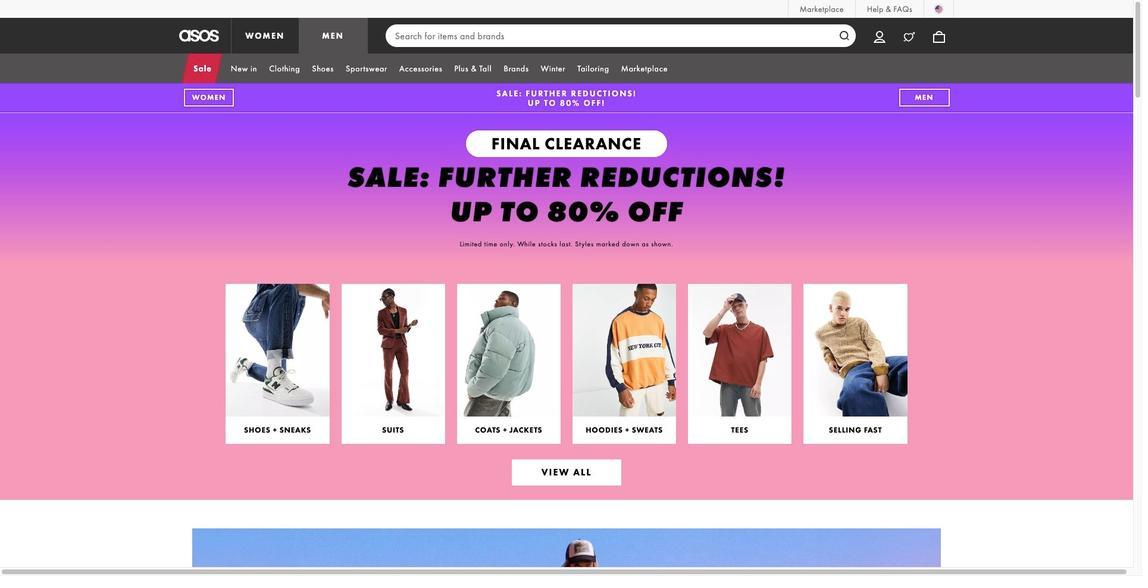 Task type: locate. For each thing, give the bounding box(es) containing it.
saved items image
[[904, 31, 915, 43]]

asos logo image
[[179, 30, 219, 42]]

my account image
[[874, 31, 886, 43]]

carousel region
[[192, 264, 941, 500]]

Search for items and brands search field
[[386, 24, 856, 47]]



Task type: vqa. For each thing, say whether or not it's contained in the screenshot.
the rightmost 36
no



Task type: describe. For each thing, give the bounding box(es) containing it.
bag 0 items image
[[933, 31, 945, 43]]

united states image
[[935, 4, 943, 13]]



